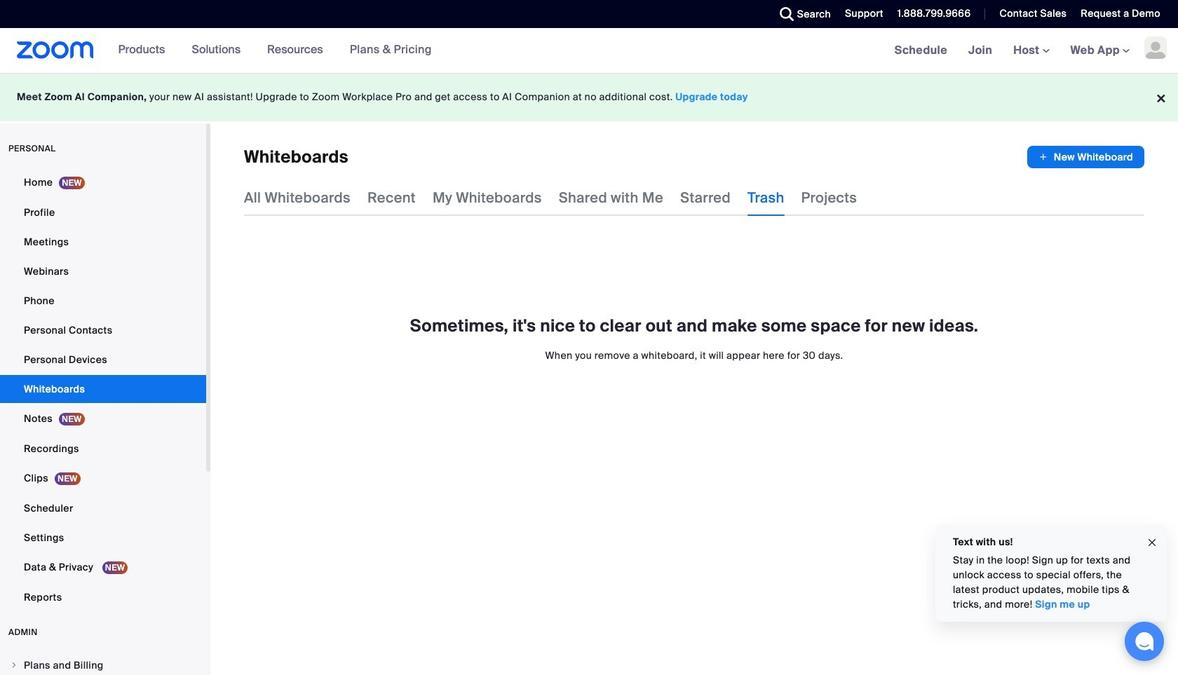 Task type: locate. For each thing, give the bounding box(es) containing it.
tabs of all whiteboard page tab list
[[244, 180, 857, 216]]

add image
[[1039, 150, 1048, 164]]

footer
[[0, 73, 1178, 121]]

menu item
[[0, 652, 206, 675]]

open chat image
[[1135, 632, 1154, 652]]

application
[[1027, 146, 1145, 168]]

profile picture image
[[1145, 36, 1167, 59]]

banner
[[0, 28, 1178, 74]]

zoom logo image
[[17, 41, 94, 59]]

close image
[[1147, 535, 1158, 551]]



Task type: vqa. For each thing, say whether or not it's contained in the screenshot.
the close "icon"
yes



Task type: describe. For each thing, give the bounding box(es) containing it.
meetings navigation
[[884, 28, 1178, 74]]

personal menu menu
[[0, 168, 206, 613]]

product information navigation
[[94, 28, 442, 73]]

right image
[[10, 661, 18, 670]]



